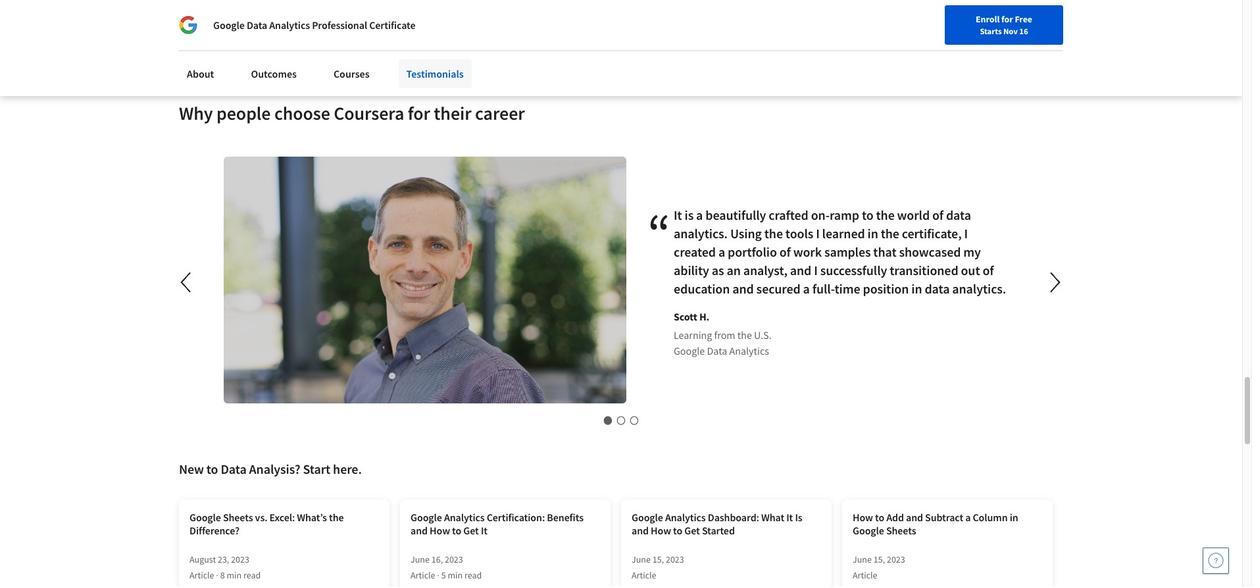 Task type: vqa. For each thing, say whether or not it's contained in the screenshot.
second June 15, 2023 Article from right
yes



Task type: describe. For each thing, give the bounding box(es) containing it.
google analytics dashboard: what it is and how to get started
[[632, 511, 803, 537]]

go to previous testimonial image
[[172, 266, 202, 298]]

benefits
[[547, 511, 584, 524]]

outcomes
[[251, 67, 297, 80]]

it inside " it is a beautifully crafted on-ramp to the world of data analytics. using the tools i learned in the certificate, i created a portfolio of work samples that showcased my ability as an analyst, and i successfully transitioned out of education and secured a full-time position in data analytics.
[[674, 207, 682, 223]]

slides element
[[203, 414, 1040, 427]]

1 vertical spatial data
[[925, 280, 950, 297]]

article for google analytics dashboard: what it is and how to get started
[[632, 570, 657, 581]]

article for google analytics certification: benefits and how to get it
[[411, 570, 435, 581]]

to inside how to add and subtract a column in google sheets
[[875, 511, 885, 524]]

successfully
[[820, 262, 887, 278]]

career
[[934, 15, 960, 27]]

courses link
[[326, 59, 377, 88]]

enroll
[[976, 13, 1000, 25]]

min for to
[[448, 570, 463, 581]]

position
[[863, 280, 909, 297]]

16,
[[432, 554, 443, 566]]

as
[[712, 262, 724, 278]]

find your new career link
[[871, 13, 966, 30]]

people
[[217, 102, 271, 125]]

on-
[[811, 207, 830, 223]]

full-
[[813, 280, 835, 297]]

learning
[[674, 328, 712, 341]]

an
[[727, 262, 741, 278]]

my
[[964, 243, 981, 260]]

vs.
[[255, 511, 268, 524]]

is
[[795, 511, 803, 524]]

choose
[[274, 102, 330, 125]]

august 23, 2023 article · 8 min read
[[190, 554, 261, 581]]

u.s.
[[754, 328, 772, 341]]

to up the difference?
[[207, 461, 218, 477]]

new to data analysis? start here.
[[179, 461, 362, 477]]

beautifully
[[706, 207, 766, 223]]

what's
[[297, 511, 327, 524]]

it inside google analytics dashboard: what it is and how to get started
[[787, 511, 793, 524]]

to inside " it is a beautifully crafted on-ramp to the world of data analytics. using the tools i learned in the certificate, i created a portfolio of work samples that showcased my ability as an analyst, and i successfully transitioned out of education and secured a full-time position in data analytics.
[[862, 207, 874, 223]]

education
[[674, 280, 730, 297]]

that
[[874, 243, 897, 260]]

15, for google
[[874, 554, 885, 566]]

starts
[[980, 26, 1002, 36]]

june 16, 2023 article · 5 min read
[[411, 554, 482, 581]]

what
[[761, 511, 785, 524]]

add
[[887, 511, 904, 524]]

and inside google analytics dashboard: what it is and how to get started
[[632, 524, 649, 537]]

certificate
[[369, 18, 416, 32]]

started
[[702, 524, 735, 537]]

tools
[[786, 225, 814, 241]]

august
[[190, 554, 216, 566]]

your
[[896, 15, 914, 27]]

june for google analytics dashboard: what it is and how to get started
[[632, 554, 651, 566]]

analytics inside the google analytics certification: benefits and how to get it
[[444, 511, 485, 524]]

data inside scott h. learning from the u.s. google data analytics
[[707, 344, 727, 357]]

min for difference?
[[227, 570, 242, 581]]

get inside google analytics dashboard: what it is and how to get started
[[685, 524, 700, 537]]

google for google analytics certification: benefits and how to get it
[[411, 511, 442, 524]]

from
[[714, 328, 736, 341]]

the down crafted
[[765, 225, 783, 241]]

i right tools
[[816, 225, 820, 241]]

ability
[[674, 262, 709, 278]]

how inside the google analytics certification: benefits and how to get it
[[430, 524, 450, 537]]

their
[[434, 102, 472, 125]]

sheets inside google sheets vs. excel: what's the difference?
[[223, 511, 253, 524]]

2 horizontal spatial of
[[983, 262, 994, 278]]

scott
[[674, 310, 698, 323]]

to inside the google analytics certification: benefits and how to get it
[[452, 524, 461, 537]]

the left world
[[876, 207, 895, 223]]

how inside google analytics dashboard: what it is and how to get started
[[651, 524, 671, 537]]

2023 for add
[[887, 554, 905, 566]]

time
[[835, 280, 861, 297]]

"
[[648, 199, 671, 268]]

google inside scott h. learning from the u.s. google data analytics
[[674, 344, 705, 357]]

23,
[[218, 554, 229, 566]]

difference?
[[190, 524, 240, 537]]

in inside how to add and subtract a column in google sheets
[[1010, 511, 1019, 524]]

transitioned
[[890, 262, 959, 278]]

coursera
[[334, 102, 404, 125]]

go to previous testimonial image
[[181, 272, 191, 292]]

analyst,
[[743, 262, 788, 278]]

show 2 more
[[211, 21, 262, 32]]

google for google sheets vs. excel: what's the difference?
[[190, 511, 221, 524]]

show 2 more button
[[200, 15, 273, 38]]

nov
[[1004, 26, 1018, 36]]

more
[[241, 21, 262, 32]]

scott h. learning from the u.s. google data analytics
[[674, 310, 772, 357]]

june for how to add and subtract a column in google sheets
[[853, 554, 872, 566]]

a right is at the top right
[[696, 207, 703, 223]]

june for google analytics certification: benefits and how to get it
[[411, 554, 430, 566]]

1 vertical spatial new
[[179, 461, 204, 477]]

column
[[973, 511, 1008, 524]]

testimonials link
[[399, 59, 472, 88]]

0 vertical spatial data
[[247, 18, 267, 32]]

15, for to
[[653, 554, 664, 566]]

how inside how to add and subtract a column in google sheets
[[853, 511, 873, 524]]

samples
[[825, 243, 871, 260]]

start
[[303, 461, 331, 477]]

free
[[1015, 13, 1033, 25]]

crafted
[[769, 207, 809, 223]]

1 horizontal spatial new
[[915, 15, 933, 27]]

analysis?
[[249, 461, 301, 477]]

google analytics certification: benefits and how to get it
[[411, 511, 584, 537]]

how to add and subtract a column in google sheets
[[853, 511, 1019, 537]]

why people choose coursera for their career
[[179, 102, 525, 125]]

enroll for free starts nov 16
[[976, 13, 1033, 36]]

excel:
[[270, 511, 295, 524]]

0 vertical spatial data
[[946, 207, 971, 223]]



Task type: locate. For each thing, give the bounding box(es) containing it.
· for to
[[437, 570, 440, 581]]

analytics
[[269, 18, 310, 32], [730, 344, 769, 357], [444, 511, 485, 524], [665, 511, 706, 524]]

2 min from the left
[[448, 570, 463, 581]]

0 horizontal spatial it
[[481, 524, 488, 537]]

article inside august 23, 2023 article · 8 min read
[[190, 570, 214, 581]]

for left their on the left
[[408, 102, 430, 125]]

june 15, 2023 article for google
[[853, 554, 905, 581]]

data up certificate,
[[946, 207, 971, 223]]

0 horizontal spatial ·
[[216, 570, 218, 581]]

google data analytics professional certificate
[[213, 18, 416, 32]]

analytics inside google analytics dashboard: what it is and how to get started
[[665, 511, 706, 524]]

1 horizontal spatial min
[[448, 570, 463, 581]]

0 vertical spatial of
[[933, 207, 944, 223]]

1 2023 from the left
[[231, 554, 249, 566]]

0 vertical spatial new
[[915, 15, 933, 27]]

outcomes link
[[243, 59, 305, 88]]

and inside how to add and subtract a column in google sheets
[[906, 511, 923, 524]]

read right 8
[[243, 570, 261, 581]]

2023 down add
[[887, 554, 905, 566]]

read inside august 23, 2023 article · 8 min read
[[243, 570, 261, 581]]

5
[[441, 570, 446, 581]]

3 article from the left
[[632, 570, 657, 581]]

analytics inside scott h. learning from the u.s. google data analytics
[[730, 344, 769, 357]]

show
[[211, 21, 233, 32]]

· left 5
[[437, 570, 440, 581]]

2 horizontal spatial it
[[787, 511, 793, 524]]

showcased
[[899, 243, 961, 260]]

1 vertical spatial of
[[780, 243, 791, 260]]

of left work on the right top of page
[[780, 243, 791, 260]]

4 2023 from the left
[[887, 554, 905, 566]]

2 horizontal spatial in
[[1010, 511, 1019, 524]]

work
[[793, 243, 822, 260]]

0 horizontal spatial get
[[464, 524, 479, 537]]

is
[[685, 207, 694, 223]]

1 vertical spatial in
[[912, 280, 922, 297]]

1 horizontal spatial june
[[632, 554, 651, 566]]

how left add
[[853, 511, 873, 524]]

0 horizontal spatial for
[[408, 102, 430, 125]]

2023 for certification:
[[445, 554, 463, 566]]

data
[[247, 18, 267, 32], [707, 344, 727, 357], [221, 461, 247, 477]]

0 horizontal spatial min
[[227, 570, 242, 581]]

0 vertical spatial analytics.
[[674, 225, 728, 241]]

the left u.s.
[[738, 328, 752, 341]]

of up certificate,
[[933, 207, 944, 223]]

2 article from the left
[[411, 570, 435, 581]]

2023 for vs.
[[231, 554, 249, 566]]

why
[[179, 102, 213, 125]]

the inside scott h. learning from the u.s. google data analytics
[[738, 328, 752, 341]]

i up my
[[964, 225, 968, 241]]

2
[[235, 21, 239, 32]]

testimonials
[[406, 67, 464, 80]]

1 june from the left
[[411, 554, 430, 566]]

1 horizontal spatial it
[[674, 207, 682, 223]]

1 horizontal spatial analytics.
[[952, 280, 1006, 297]]

about link
[[179, 59, 222, 88]]

certificate,
[[902, 225, 962, 241]]

how
[[853, 511, 873, 524], [430, 524, 450, 537], [651, 524, 671, 537]]

None search field
[[188, 8, 503, 35]]

2 june from the left
[[632, 554, 651, 566]]

1 vertical spatial analytics.
[[952, 280, 1006, 297]]

1 horizontal spatial 15,
[[874, 554, 885, 566]]

1 horizontal spatial june 15, 2023 article
[[853, 554, 905, 581]]

0 horizontal spatial analytics.
[[674, 225, 728, 241]]

· left 8
[[216, 570, 218, 581]]

2 vertical spatial data
[[221, 461, 247, 477]]

1 june 15, 2023 article from the left
[[632, 554, 684, 581]]

and
[[790, 262, 812, 278], [733, 280, 754, 297], [906, 511, 923, 524], [411, 524, 428, 537], [632, 524, 649, 537]]

june inside june 16, 2023 article · 5 min read
[[411, 554, 430, 566]]

created
[[674, 243, 716, 260]]

how left started
[[651, 524, 671, 537]]

read right 5
[[465, 570, 482, 581]]

0 horizontal spatial how
[[430, 524, 450, 537]]

0 horizontal spatial of
[[780, 243, 791, 260]]

1 horizontal spatial ·
[[437, 570, 440, 581]]

using
[[730, 225, 762, 241]]

data
[[946, 207, 971, 223], [925, 280, 950, 297]]

find your new career
[[877, 15, 960, 27]]

read inside june 16, 2023 article · 5 min read
[[465, 570, 482, 581]]

google inside google analytics dashboard: what it is and how to get started
[[632, 511, 663, 524]]

min inside august 23, 2023 article · 8 min read
[[227, 570, 242, 581]]

2023 right 23, at left bottom
[[231, 554, 249, 566]]

get
[[464, 524, 479, 537], [685, 524, 700, 537]]

16
[[1020, 26, 1028, 36]]

2 read from the left
[[465, 570, 482, 581]]

0 horizontal spatial read
[[243, 570, 261, 581]]

in down transitioned
[[912, 280, 922, 297]]

· for difference?
[[216, 570, 218, 581]]

data down from
[[707, 344, 727, 357]]

for up nov
[[1002, 13, 1013, 25]]

to
[[862, 207, 874, 223], [207, 461, 218, 477], [875, 511, 885, 524], [452, 524, 461, 537], [673, 524, 683, 537]]

to left add
[[875, 511, 885, 524]]

15,
[[653, 554, 664, 566], [874, 554, 885, 566]]

read for difference?
[[243, 570, 261, 581]]

0 horizontal spatial new
[[179, 461, 204, 477]]

2 15, from the left
[[874, 554, 885, 566]]

the right what's
[[329, 511, 344, 524]]

google
[[213, 18, 245, 32], [674, 344, 705, 357], [190, 511, 221, 524], [411, 511, 442, 524], [632, 511, 663, 524], [853, 524, 884, 537]]

0 horizontal spatial sheets
[[223, 511, 253, 524]]

1 vertical spatial data
[[707, 344, 727, 357]]

2023 right 16,
[[445, 554, 463, 566]]

1 horizontal spatial of
[[933, 207, 944, 223]]

google for google analytics dashboard: what it is and how to get started
[[632, 511, 663, 524]]

how up 16,
[[430, 524, 450, 537]]

1 · from the left
[[216, 570, 218, 581]]

data down transitioned
[[925, 280, 950, 297]]

to right "ramp"
[[862, 207, 874, 223]]

courses
[[334, 67, 370, 80]]

a
[[696, 207, 703, 223], [719, 243, 725, 260], [803, 280, 810, 297], [966, 511, 971, 524]]

1 horizontal spatial get
[[685, 524, 700, 537]]

2 get from the left
[[685, 524, 700, 537]]

google for google data analytics professional certificate
[[213, 18, 245, 32]]

analytics. up created
[[674, 225, 728, 241]]

june 15, 2023 article for to
[[632, 554, 684, 581]]

2023 inside august 23, 2023 article · 8 min read
[[231, 554, 249, 566]]

analytics left certification:
[[444, 511, 485, 524]]

· inside august 23, 2023 article · 8 min read
[[216, 570, 218, 581]]

new right your
[[915, 15, 933, 27]]

2 horizontal spatial june
[[853, 554, 872, 566]]

go to next testimonial image
[[1040, 266, 1071, 298]]

a left full-
[[803, 280, 810, 297]]

2 2023 from the left
[[445, 554, 463, 566]]

article for google sheets vs. excel: what's the difference?
[[190, 570, 214, 581]]

2 · from the left
[[437, 570, 440, 581]]

analytics. down out in the top right of the page
[[952, 280, 1006, 297]]

1 15, from the left
[[653, 554, 664, 566]]

1 article from the left
[[190, 570, 214, 581]]

june
[[411, 554, 430, 566], [632, 554, 651, 566], [853, 554, 872, 566]]

i
[[816, 225, 820, 241], [964, 225, 968, 241], [814, 262, 818, 278]]

1 horizontal spatial read
[[465, 570, 482, 581]]

the inside google sheets vs. excel: what's the difference?
[[329, 511, 344, 524]]

analytics down u.s.
[[730, 344, 769, 357]]

and inside the google analytics certification: benefits and how to get it
[[411, 524, 428, 537]]

2023 for dashboard:
[[666, 554, 684, 566]]

1 horizontal spatial in
[[912, 280, 922, 297]]

about
[[187, 67, 214, 80]]

" it is a beautifully crafted on-ramp to the world of data analytics. using the tools i learned in the certificate, i created a portfolio of work samples that showcased my ability as an analyst, and i successfully transitioned out of education and secured a full-time position in data analytics.
[[648, 199, 1006, 297]]

career
[[475, 102, 525, 125]]

here.
[[333, 461, 362, 477]]

read for to
[[465, 570, 482, 581]]

data right 2
[[247, 18, 267, 32]]

out
[[961, 262, 980, 278]]

sheets left vs.
[[223, 511, 253, 524]]

professional
[[312, 18, 367, 32]]

new
[[915, 15, 933, 27], [179, 461, 204, 477]]

sheets
[[223, 511, 253, 524], [886, 524, 916, 537]]

4 article from the left
[[853, 570, 878, 581]]

google inside how to add and subtract a column in google sheets
[[853, 524, 884, 537]]

google inside the google analytics certification: benefits and how to get it
[[411, 511, 442, 524]]

subtract
[[925, 511, 964, 524]]

analytics.
[[674, 225, 728, 241], [952, 280, 1006, 297]]

to left started
[[673, 524, 683, 537]]

for
[[1002, 13, 1013, 25], [408, 102, 430, 125]]

english button
[[966, 0, 1046, 43]]

it inside the google analytics certification: benefits and how to get it
[[481, 524, 488, 537]]

3 june from the left
[[853, 554, 872, 566]]

to inside google analytics dashboard: what it is and how to get started
[[673, 524, 683, 537]]

2 vertical spatial in
[[1010, 511, 1019, 524]]

1 horizontal spatial how
[[651, 524, 671, 537]]

the up that
[[881, 225, 900, 241]]

a inside how to add and subtract a column in google sheets
[[966, 511, 971, 524]]

min right 8
[[227, 570, 242, 581]]

1 horizontal spatial sheets
[[886, 524, 916, 537]]

of right out in the top right of the page
[[983, 262, 994, 278]]

analytics right more
[[269, 18, 310, 32]]

google inside google sheets vs. excel: what's the difference?
[[190, 511, 221, 524]]

in up that
[[868, 225, 878, 241]]

2023 inside june 16, 2023 article · 5 min read
[[445, 554, 463, 566]]

0 horizontal spatial june 15, 2023 article
[[632, 554, 684, 581]]

for inside enroll for free starts nov 16
[[1002, 13, 1013, 25]]

2 june 15, 2023 article from the left
[[853, 554, 905, 581]]

min
[[227, 570, 242, 581], [448, 570, 463, 581]]

new up the difference?
[[179, 461, 204, 477]]

i up full-
[[814, 262, 818, 278]]

1 min from the left
[[227, 570, 242, 581]]

it
[[674, 207, 682, 223], [787, 511, 793, 524], [481, 524, 488, 537]]

sheets left subtract
[[886, 524, 916, 537]]

article inside june 16, 2023 article · 5 min read
[[411, 570, 435, 581]]

google sheets vs. excel: what's the difference?
[[190, 511, 344, 537]]

it left is at the top right
[[674, 207, 682, 223]]

help center image
[[1208, 553, 1224, 569]]

learned
[[822, 225, 865, 241]]

portfolio
[[728, 243, 777, 260]]

1 vertical spatial for
[[408, 102, 430, 125]]

2023 down google analytics dashboard: what it is and how to get started
[[666, 554, 684, 566]]

get left started
[[685, 524, 700, 537]]

3 2023 from the left
[[666, 554, 684, 566]]

to up june 16, 2023 article · 5 min read
[[452, 524, 461, 537]]

8
[[220, 570, 225, 581]]

1 horizontal spatial for
[[1002, 13, 1013, 25]]

a left "column"
[[966, 511, 971, 524]]

world
[[897, 207, 930, 223]]

0 horizontal spatial in
[[868, 225, 878, 241]]

· inside june 16, 2023 article · 5 min read
[[437, 570, 440, 581]]

2 vertical spatial of
[[983, 262, 994, 278]]

it left is
[[787, 511, 793, 524]]

2 horizontal spatial how
[[853, 511, 873, 524]]

certification:
[[487, 511, 545, 524]]

article for how to add and subtract a column in google sheets
[[853, 570, 878, 581]]

read
[[243, 570, 261, 581], [465, 570, 482, 581]]

min right 5
[[448, 570, 463, 581]]

english
[[990, 15, 1022, 28]]

0 horizontal spatial june
[[411, 554, 430, 566]]

data left analysis?
[[221, 461, 247, 477]]

1 get from the left
[[464, 524, 479, 537]]

in right "column"
[[1010, 511, 1019, 524]]

ramp
[[830, 207, 860, 223]]

secured
[[757, 280, 801, 297]]

analytics left the dashboard:
[[665, 511, 706, 524]]

dashboard:
[[708, 511, 759, 524]]

google image
[[179, 16, 197, 34]]

min inside june 16, 2023 article · 5 min read
[[448, 570, 463, 581]]

h.
[[700, 310, 710, 323]]

1 read from the left
[[243, 570, 261, 581]]

get up june 16, 2023 article · 5 min read
[[464, 524, 479, 537]]

find
[[877, 15, 894, 27]]

0 vertical spatial for
[[1002, 13, 1013, 25]]

get inside the google analytics certification: benefits and how to get it
[[464, 524, 479, 537]]

a up as
[[719, 243, 725, 260]]

it up june 16, 2023 article · 5 min read
[[481, 524, 488, 537]]

sheets inside how to add and subtract a column in google sheets
[[886, 524, 916, 537]]

·
[[216, 570, 218, 581], [437, 570, 440, 581]]

0 horizontal spatial 15,
[[653, 554, 664, 566]]

2023
[[231, 554, 249, 566], [445, 554, 463, 566], [666, 554, 684, 566], [887, 554, 905, 566]]

0 vertical spatial in
[[868, 225, 878, 241]]



